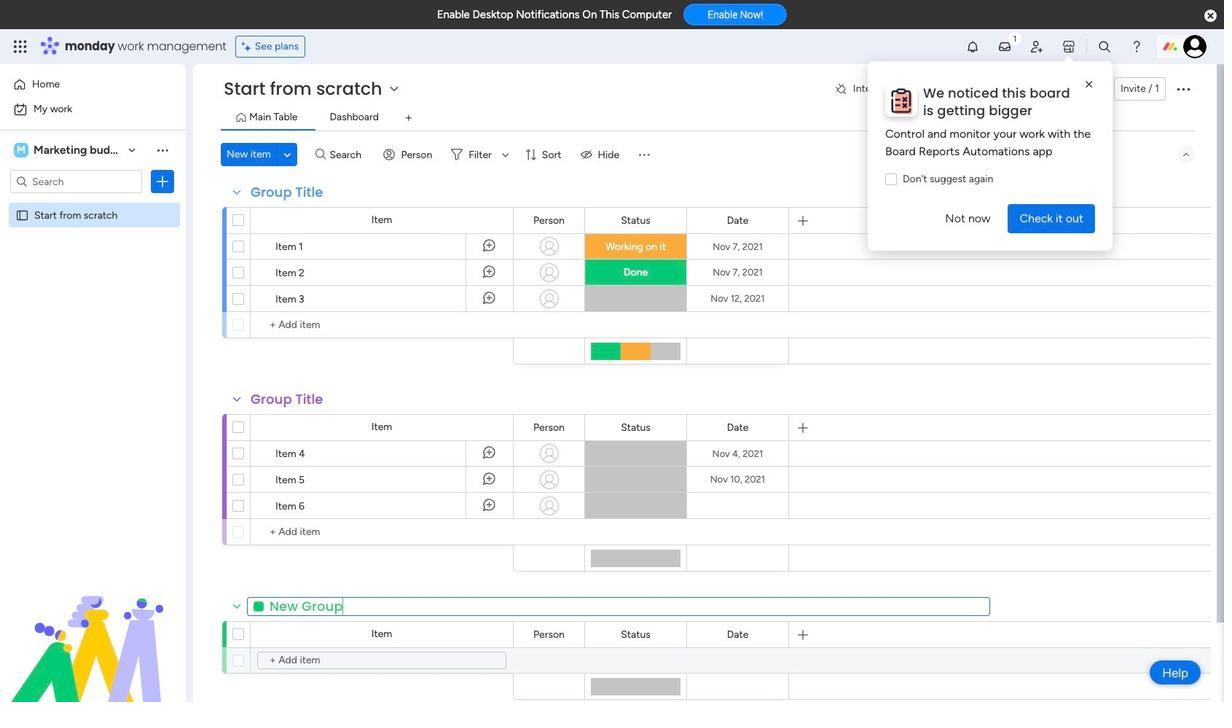Task type: describe. For each thing, give the bounding box(es) containing it.
arrow down image
[[497, 146, 515, 163]]

workspace selection element
[[14, 141, 128, 159]]

2 vertical spatial option
[[0, 202, 186, 205]]

2 vertical spatial + add item text field
[[257, 652, 507, 669]]

1 vertical spatial + add item text field
[[258, 523, 507, 541]]

update feed image
[[998, 39, 1013, 54]]

1 vertical spatial option
[[9, 98, 177, 121]]

1 horizontal spatial options image
[[1175, 80, 1193, 98]]

invite members image
[[1030, 39, 1045, 54]]

lottie animation element
[[0, 555, 186, 702]]

menu image
[[637, 147, 652, 162]]

v2 search image
[[316, 146, 326, 163]]

workspace options image
[[155, 143, 170, 157]]

dapulse close image
[[1205, 9, 1218, 23]]

workspace image
[[14, 142, 28, 158]]

app icon image
[[886, 85, 918, 117]]

search everything image
[[1098, 39, 1113, 54]]

0 vertical spatial option
[[9, 73, 177, 96]]

1 image
[[1009, 30, 1022, 46]]



Task type: vqa. For each thing, say whether or not it's contained in the screenshot.
Saturday to
no



Task type: locate. For each thing, give the bounding box(es) containing it.
list box
[[0, 199, 186, 424]]

options image down kendall parks image
[[1175, 80, 1193, 98]]

1 vertical spatial options image
[[155, 174, 170, 189]]

0 horizontal spatial options image
[[155, 174, 170, 189]]

lottie animation image
[[0, 555, 186, 702]]

notifications image
[[966, 39, 981, 54]]

kendall parks image
[[1078, 79, 1097, 98]]

see plans image
[[242, 39, 255, 55]]

+ Add item text field
[[258, 316, 507, 334], [258, 523, 507, 541], [257, 652, 507, 669]]

public board image
[[15, 208, 29, 222]]

tab list
[[221, 106, 1196, 131]]

tab
[[397, 106, 421, 130]]

0 vertical spatial options image
[[1175, 80, 1193, 98]]

monday marketplace image
[[1062, 39, 1077, 54]]

add view image
[[406, 113, 412, 124]]

None field
[[247, 183, 327, 202], [530, 213, 569, 229], [618, 213, 655, 229], [724, 213, 753, 229], [247, 390, 327, 409], [530, 420, 569, 436], [618, 420, 655, 436], [724, 420, 753, 436], [247, 597, 991, 616], [530, 627, 569, 643], [618, 627, 655, 643], [724, 627, 753, 643], [247, 183, 327, 202], [530, 213, 569, 229], [618, 213, 655, 229], [724, 213, 753, 229], [247, 390, 327, 409], [530, 420, 569, 436], [618, 420, 655, 436], [724, 420, 753, 436], [247, 597, 991, 616], [530, 627, 569, 643], [618, 627, 655, 643], [724, 627, 753, 643]]

select product image
[[13, 39, 28, 54]]

options image down workspace options image
[[155, 174, 170, 189]]

0 vertical spatial + add item text field
[[258, 316, 507, 334]]

option
[[9, 73, 177, 96], [9, 98, 177, 121], [0, 202, 186, 205]]

Search in workspace field
[[31, 173, 122, 190]]

options image
[[1175, 80, 1193, 98], [155, 174, 170, 189]]

kendall parks image
[[1184, 35, 1207, 58]]

help image
[[1130, 39, 1145, 54]]

angle down image
[[284, 149, 291, 160]]

collapse image
[[1181, 149, 1193, 160]]

Search field
[[326, 144, 370, 165]]



